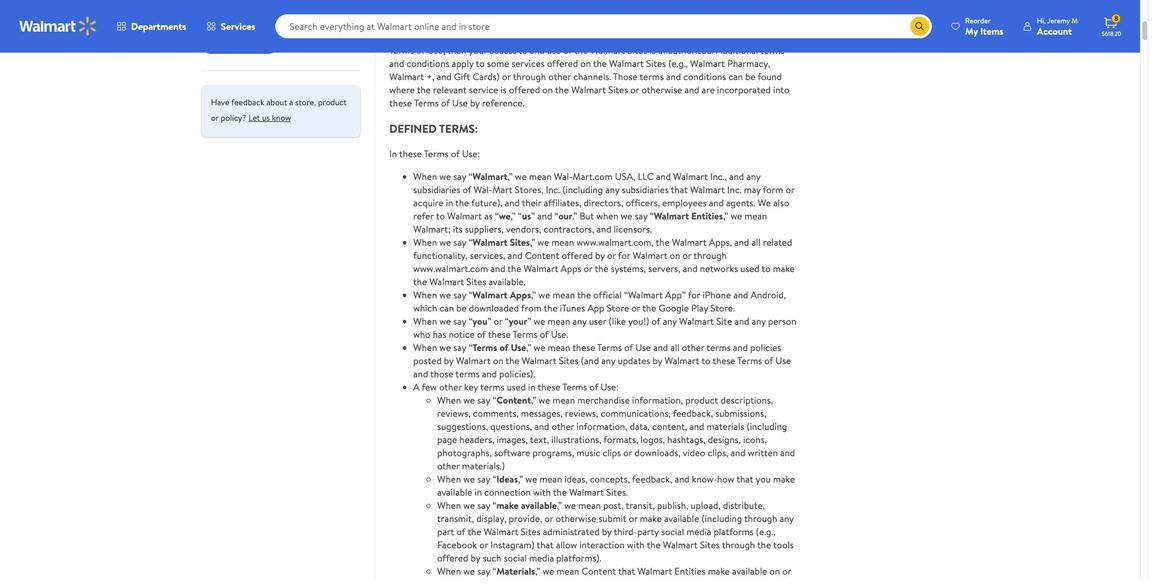 Task type: describe. For each thing, give the bounding box(es) containing it.
or right submit
[[629, 513, 638, 526]]

use for "
[[511, 342, 527, 355]]

and left those
[[414, 368, 428, 381]]

we for when we say " terms of use
[[440, 342, 451, 355]]

walmart down such
[[489, 579, 524, 581]]

these down the 'defined'
[[399, 147, 422, 161]]

that inside ," we mean wal-mart.com usa, llc and walmart inc., and any subsidiaries of wal-mart stores, inc. (including any subsidiaries that walmart inc. may form or acquire in the future), and their affiliates, directors, officers, employees and agents. we also refer to walmart as "
[[671, 183, 688, 197]]

any left form
[[747, 170, 761, 183]]

let us know link
[[249, 108, 291, 128]]

m
[[1072, 15, 1079, 25]]

the right third-
[[647, 539, 661, 552]]

updates
[[618, 355, 651, 368]]

walmart down use.
[[522, 355, 557, 368]]

to inside ," we mean www.walmart.com, the walmart apps, and all related functionality, services, and content offered by or for walmart on or through www.walmart.com and the walmart apps or the systems, servers, and networks used to make the walmart sites available.
[[762, 262, 771, 276]]

suppliers,
[[465, 223, 504, 236]]

and right inc.,
[[730, 170, 745, 183]]

distribute,
[[723, 500, 766, 513]]

through left (e.g.,
[[722, 539, 756, 552]]

0 vertical spatial you
[[260, 6, 273, 18]]

terms up descriptions,
[[738, 355, 763, 368]]

when we say " materials
[[437, 565, 535, 579]]

of inside ," we mean wal-mart.com usa, llc and walmart inc., and any subsidiaries of wal-mart stores, inc. (including any subsidiaries that walmart inc. may form or acquire in the future), and their affiliates, directors, officers, employees and agents. we also refer to walmart as "
[[463, 183, 472, 197]]

when for when we say " terms of use
[[414, 342, 437, 355]]

policies).
[[500, 368, 536, 381]]

you inside '," we mean ideas, concepts, feedback, and know-how that you make available in connection with the walmart sites.'
[[756, 473, 771, 486]]

0 vertical spatial entities
[[692, 210, 724, 223]]

mart.com
[[573, 170, 613, 183]]

let
[[249, 112, 260, 124]]

2 horizontal spatial in
[[529, 381, 536, 394]]

third-
[[614, 526, 638, 539]]

of right notice
[[477, 328, 486, 342]]

," left their
[[511, 210, 516, 223]]

and left agents.
[[709, 197, 724, 210]]

2 inc. from the left
[[728, 183, 742, 197]]

what
[[240, 6, 258, 18]]

we for ," we mean merchandise information, product descriptions, reviews, comments, messages, reviews, communications, feedback, submissions, suggestions, questions, and other information, data, content, and materials (including page headers, images, text, illustrations, formats, logos, hashtags, designs, icons, photographs, software programs, music clips or downloads, video clips, and written and other materials.)
[[539, 394, 551, 407]]

didn't
[[199, 6, 222, 18]]

to inside ," we mean these terms of use and all other terms and policies posted by walmart on the walmart sites (and any updates by walmart to these terms of use and those terms and policies).
[[702, 355, 711, 368]]

transit,
[[626, 500, 655, 513]]

of up policies).
[[500, 342, 509, 355]]

know-
[[692, 473, 718, 486]]

through inside ," we mean www.walmart.com, the walmart apps, and all related functionality, services, and content offered by or for walmart on or through www.walmart.com and the walmart apps or the systems, servers, and networks used to make the walmart sites available.
[[694, 249, 727, 262]]

when for when we say " walmart sites
[[414, 236, 437, 249]]

and up when we say " walmart apps
[[491, 262, 506, 276]]

find
[[224, 6, 238, 18]]

we for ," we mean these terms of use and all other terms and policies posted by walmart on the walmart sites (and any updates by walmart to these terms of use and those terms and policies).
[[534, 342, 546, 355]]

chat
[[214, 35, 234, 48]]

when
[[597, 210, 619, 223]]

or down "licensors."
[[608, 249, 616, 262]]

such
[[483, 552, 502, 565]]

for inside ," we mean the official "walmart app" for iphone and android, which can be downloaded from the itunes app store or the google play store.
[[688, 289, 701, 302]]

8
[[1115, 13, 1119, 23]]

the right from
[[544, 302, 558, 315]]

we for when we say " walmart apps
[[440, 289, 451, 302]]

walmart left as
[[448, 210, 482, 223]]

by inside ," we mean www.walmart.com, the walmart apps, and all related functionality, services, and content offered by or for walmart on or through www.walmart.com and the walmart apps or the systems, servers, and networks used to make the walmart sites available.
[[596, 249, 605, 262]]

hashtags,
[[668, 434, 706, 447]]

facebook
[[437, 539, 477, 552]]

but
[[580, 210, 594, 223]]

any down app"
[[663, 315, 677, 328]]

or inside ," we mean merchandise information, product descriptions, reviews, comments, messages, reviews, communications, feedback, submissions, suggestions, questions, and other information, data, content, and materials (including page headers, images, text, illustrations, formats, logos, hashtags, designs, icons, photographs, software programs, music clips or downloads, video clips, and written and other materials.)
[[624, 447, 633, 460]]

content inside the ," we mean content that walmart entities make available on or through the walmart sites, including in store now information.
[[582, 565, 617, 579]]

walmart down "licensors."
[[633, 249, 668, 262]]

licensors.
[[614, 223, 652, 236]]

let us know button
[[249, 108, 291, 128]]

illustrations,
[[552, 434, 602, 447]]

walmart left apps,
[[672, 236, 707, 249]]

may
[[744, 183, 761, 197]]

transmit,
[[437, 513, 474, 526]]

entities inside the ," we mean content that walmart entities make available on or through the walmart sites, including in store now information.
[[675, 565, 706, 579]]

when for when we say " ideas
[[437, 473, 461, 486]]

and inside '," we mean ideas, concepts, feedback, and know-how that you make available in connection with the walmart sites.'
[[675, 473, 690, 486]]

itunes
[[560, 302, 586, 315]]

walmart right the party
[[663, 539, 698, 552]]

0 horizontal spatial information,
[[577, 421, 628, 434]]

and right key at the left of the page
[[482, 368, 497, 381]]

we for ," we mean post, transit, publish, upload, distribute, transmit, display, provide, or otherwise submit or make available (including through any part of the walmart sites administrated by third-party social media platforms (e.g., facebook or instagram) that allow interaction with the walmart sites through the tools offered by such social media platforms).
[[565, 500, 576, 513]]

content,
[[653, 421, 688, 434]]

otherwise
[[556, 513, 597, 526]]

allow
[[556, 539, 577, 552]]

the inside the ," we mean content that walmart entities make available on or through the walmart sites, including in store now information.
[[473, 579, 487, 581]]

any inside ," we mean post, transit, publish, upload, distribute, transmit, display, provide, or otherwise submit or make available (including through any part of the walmart sites administrated by third-party social media platforms (e.g., facebook or instagram) that allow interaction with the walmart sites through the tools offered by such social media platforms).
[[780, 513, 794, 526]]

available up administrated
[[521, 500, 557, 513]]

available inside ," we mean post, transit, publish, upload, distribute, transmit, display, provide, or otherwise submit or make available (including through any part of the walmart sites administrated by third-party social media platforms (e.g., facebook or instagram) that allow interaction with the walmart sites through the tools offered by such social media platforms).
[[665, 513, 700, 526]]

related
[[763, 236, 793, 249]]

when we say " ideas
[[437, 473, 518, 486]]

make inside '," we mean ideas, concepts, feedback, and know-how that you make available in connection with the walmart sites.'
[[774, 473, 796, 486]]

(including inside ," we mean merchandise information, product descriptions, reviews, comments, messages, reviews, communications, feedback, submissions, suggestions, questions, and other information, data, content, and materials (including page headers, images, text, illustrations, formats, logos, hashtags, designs, icons, photographs, software programs, music clips or downloads, video clips, and written and other materials.)
[[747, 421, 788, 434]]

1 subsidiaries from the left
[[414, 183, 461, 197]]

hi,
[[1038, 15, 1046, 25]]

policy?
[[221, 112, 246, 124]]

to inside ," we mean wal-mart.com usa, llc and walmart inc., and any subsidiaries of wal-mart stores, inc. (including any subsidiaries that walmart inc. may form or acquire in the future), and their affiliates, directors, officers, employees and agents. we also refer to walmart as "
[[436, 210, 445, 223]]

questions,
[[491, 421, 532, 434]]

or right the servers,
[[683, 249, 692, 262]]

Walmart Site-Wide search field
[[275, 14, 932, 38]]

by left such
[[471, 552, 481, 565]]

all for other
[[671, 342, 680, 355]]

when we say " content
[[437, 394, 531, 407]]

its
[[453, 223, 463, 236]]

by right updates
[[653, 355, 663, 368]]

say for when we say " materials
[[478, 565, 491, 579]]

the left official
[[578, 289, 591, 302]]

video
[[683, 447, 706, 460]]

we for when we say " content
[[464, 394, 475, 407]]

and right apps,
[[735, 236, 750, 249]]

offered inside ," we mean post, transit, publish, upload, distribute, transmit, display, provide, or otherwise submit or make available (including through any part of the walmart sites administrated by third-party social media platforms (e.g., facebook or instagram) that allow interaction with the walmart sites through the tools offered by such social media platforms).
[[437, 552, 469, 565]]

we for ," we mean walmart; its suppliers, vendors, contractors, and licensors.
[[731, 210, 743, 223]]

sites.
[[607, 486, 628, 500]]

or inside have feedback about a store, product or policy?
[[211, 112, 219, 124]]

when for when we say " walmart apps
[[414, 289, 437, 302]]

and up programs,
[[535, 421, 550, 434]]

we for when we say " ideas
[[464, 473, 475, 486]]

" down the stores,
[[531, 210, 535, 223]]

stores,
[[515, 183, 544, 197]]

walmart right updates
[[665, 355, 700, 368]]

images,
[[497, 434, 528, 447]]

walmart down as
[[473, 236, 508, 249]]

walmart left agents.
[[691, 183, 725, 197]]

downloaded
[[469, 302, 519, 315]]

search icon image
[[916, 22, 925, 31]]

and up video
[[690, 421, 705, 434]]

site
[[717, 315, 733, 328]]

key
[[464, 381, 478, 394]]

sites inside ," we mean these terms of use and all other terms and policies posted by walmart on the walmart sites (and any updates by walmart to these terms of use and those terms and policies).
[[559, 355, 579, 368]]

of right you!)
[[652, 315, 661, 328]]

sites right 'services,'
[[510, 236, 530, 249]]

walmart up key at the left of the page
[[456, 355, 491, 368]]

platforms).
[[557, 552, 602, 565]]

sites,
[[526, 579, 548, 581]]

terms down (and
[[563, 381, 588, 394]]

services
[[221, 20, 256, 33]]

through inside the ," we mean content that walmart entities make available on or through the walmart sites, including in store now information.
[[437, 579, 471, 581]]

the right part
[[468, 526, 482, 539]]

when we say " walmart sites
[[414, 236, 530, 249]]

logos,
[[641, 434, 665, 447]]

apps inside ," we mean www.walmart.com, the walmart apps, and all related functionality, services, and content offered by or for walmart on or through www.walmart.com and the walmart apps or the systems, servers, and networks used to make the walmart sites available.
[[561, 262, 582, 276]]

."
[[573, 210, 578, 223]]

when for when we say " content
[[437, 394, 461, 407]]

walmart right "licensors."
[[654, 210, 689, 223]]

chat with us button
[[199, 30, 280, 54]]

account
[[1038, 24, 1073, 37]]

and left their
[[505, 197, 520, 210]]

walmart inside " we mean any user (like you!) of any walmart site and any person who has notice of these terms of use.
[[680, 315, 714, 328]]

or right provide,
[[545, 513, 554, 526]]

any up the we ," " us " and " our ." but when we say " walmart entities
[[606, 183, 620, 197]]

used inside ," we mean www.walmart.com, the walmart apps, and all related functionality, services, and content offered by or for walmart on or through www.walmart.com and the walmart apps or the systems, servers, and networks used to make the walmart sites available.
[[741, 262, 760, 276]]

information.
[[646, 579, 697, 581]]

or up when we say " materials
[[480, 539, 489, 552]]

2 horizontal spatial terms
[[707, 342, 731, 355]]

of down person
[[765, 355, 774, 368]]

Search search field
[[275, 14, 932, 38]]

www.walmart.com,
[[577, 236, 654, 249]]

1 vertical spatial us
[[262, 112, 270, 124]]

walmart up from
[[524, 262, 559, 276]]

feedback, inside ," we mean merchandise information, product descriptions, reviews, comments, messages, reviews, communications, feedback, submissions, suggestions, questions, and other information, data, content, and materials (including page headers, images, text, illustrations, formats, logos, hashtags, designs, icons, photographs, software programs, music clips or downloads, video clips, and written and other materials.)
[[673, 407, 714, 421]]

other left key at the left of the page
[[440, 381, 462, 394]]

say for when we say " walmart
[[454, 170, 467, 183]]

and right llc
[[656, 170, 671, 183]]

mean for other
[[553, 394, 575, 407]]

," for these
[[527, 342, 532, 355]]

" inside ," we mean wal-mart.com usa, llc and walmart inc., and any subsidiaries of wal-mart stores, inc. (including any subsidiaries that walmart inc. may form or acquire in the future), and their affiliates, directors, officers, employees and agents. we also refer to walmart as "
[[495, 210, 499, 223]]

," we mean ideas, concepts, feedback, and know-how that you make available in connection with the walmart sites.
[[437, 473, 796, 500]]

the left the google
[[643, 302, 657, 315]]

these up messages,
[[538, 381, 561, 394]]

sites down upload,
[[700, 539, 720, 552]]

(e.g.,
[[756, 526, 776, 539]]

walmart image
[[19, 17, 97, 36]]

0 horizontal spatial use:
[[462, 147, 480, 161]]

all for related
[[752, 236, 761, 249]]

terms down (like
[[598, 342, 622, 355]]

by right posted
[[444, 355, 454, 368]]

we for when we say " walmart sites
[[440, 236, 451, 249]]

employees
[[663, 197, 707, 210]]

walmart right be
[[473, 289, 508, 302]]

by left third-
[[602, 526, 612, 539]]

descriptions,
[[721, 394, 774, 407]]

the inside '," we mean ideas, concepts, feedback, and know-how that you make available in connection with the walmart sites.'
[[553, 486, 567, 500]]

," for ideas,
[[518, 473, 524, 486]]

for inside ," we mean www.walmart.com, the walmart apps, and all related functionality, services, and content offered by or for walmart on or through www.walmart.com and the walmart apps or the systems, servers, and networks used to make the walmart sites available.
[[619, 249, 631, 262]]

walmart up 'future),'
[[473, 170, 508, 183]]

notice
[[449, 328, 475, 342]]

in inside '," we mean ideas, concepts, feedback, and know-how that you make available in connection with the walmart sites.'
[[475, 486, 482, 500]]

vendors,
[[506, 223, 542, 236]]

affiliates,
[[544, 197, 582, 210]]

walmart down when we say " make available
[[484, 526, 519, 539]]

written
[[748, 447, 778, 460]]

mean for for
[[552, 236, 575, 249]]

instagram)
[[491, 539, 535, 552]]

be
[[457, 302, 467, 315]]

connection
[[485, 486, 531, 500]]

app"
[[666, 289, 686, 302]]

that inside '," we mean ideas, concepts, feedback, and know-how that you make available in connection with the walmart sites.'
[[737, 473, 754, 486]]

and right written
[[781, 447, 796, 460]]

walmart down the party
[[638, 565, 673, 579]]

these down site
[[713, 355, 736, 368]]

say for when we say " ideas
[[478, 473, 491, 486]]

product for store,
[[318, 96, 347, 108]]

," for wal-
[[508, 170, 513, 183]]

any inside ," we mean these terms of use and all other terms and policies posted by walmart on the walmart sites (and any updates by walmart to these terms of use and those terms and policies).
[[602, 355, 616, 368]]

for?
[[324, 6, 339, 18]]

1 horizontal spatial social
[[662, 526, 685, 539]]

hi, jeremy m account
[[1038, 15, 1079, 37]]

terms down when we say " you " or " your
[[473, 342, 498, 355]]

as
[[485, 210, 493, 223]]

usa,
[[615, 170, 636, 183]]

make down ideas
[[497, 500, 519, 513]]

" inside " we mean any user (like you!) of any walmart site and any person who has notice of these terms of use.
[[528, 315, 532, 328]]

or up ," we mean the official "walmart app" for iphone and android, which can be downloaded from the itunes app store or the google play store.
[[584, 262, 593, 276]]

mart
[[493, 183, 513, 197]]

can
[[440, 302, 454, 315]]

the left tools
[[758, 539, 772, 552]]

we for " we mean any user (like you!) of any walmart site and any person who has notice of these terms of use.
[[534, 315, 546, 328]]

you!)
[[629, 315, 650, 328]]

designs,
[[708, 434, 741, 447]]

the up the servers,
[[656, 236, 670, 249]]

other inside ," we mean these terms of use and all other terms and policies posted by walmart on the walmart sites (and any updates by walmart to these terms of use and those terms and policies).
[[682, 342, 705, 355]]

walmart up can
[[430, 276, 464, 289]]

store inside ," we mean the official "walmart app" for iphone and android, which can be downloaded from the itunes app store or the google play store.
[[607, 302, 630, 315]]

when for when we say " materials
[[437, 565, 461, 579]]

communications,
[[601, 407, 671, 421]]



Task type: vqa. For each thing, say whether or not it's contained in the screenshot.
left information,
yes



Task type: locate. For each thing, give the bounding box(es) containing it.
0 horizontal spatial with
[[236, 35, 254, 48]]

we for ," we mean content that walmart entities make available on or through the walmart sites, including in store now information.
[[543, 565, 555, 579]]

a few other key terms used in these terms of use:
[[414, 381, 619, 394]]

we for when we say " materials
[[464, 565, 475, 579]]

terms right those
[[456, 368, 480, 381]]

google
[[659, 302, 689, 315]]

2 vertical spatial us
[[522, 210, 531, 223]]

page
[[437, 434, 458, 447]]

other down page
[[437, 460, 460, 473]]

programs,
[[533, 447, 575, 460]]

services,
[[470, 249, 506, 262]]

make inside ," we mean www.walmart.com, the walmart apps, and all related functionality, services, and content offered by or for walmart on or through www.walmart.com and the walmart apps or the systems, servers, and networks used to make the walmart sites available.
[[773, 262, 795, 276]]

our
[[559, 210, 573, 223]]

0 horizontal spatial reviews,
[[437, 407, 471, 421]]

comments,
[[473, 407, 519, 421]]

," inside the ," we mean content that walmart entities make available on or through the walmart sites, including in store now information.
[[535, 565, 541, 579]]

on up a few other key terms used in these terms of use:
[[493, 355, 504, 368]]

say for when we say " terms of use
[[454, 342, 467, 355]]

looking
[[295, 6, 322, 18]]

these inside " we mean any user (like you!) of any walmart site and any person who has notice of these terms of use.
[[488, 328, 511, 342]]

play
[[692, 302, 709, 315]]

terms inside " we mean any user (like you!) of any walmart site and any person who has notice of these terms of use.
[[513, 328, 538, 342]]

," we mean wal-mart.com usa, llc and walmart inc., and any subsidiaries of wal-mart stores, inc. (including any subsidiaries that walmart inc. may form or acquire in the future), and their affiliates, directors, officers, employees and agents. we also refer to walmart as "
[[414, 170, 795, 223]]

we inside ," we mean the official "walmart app" for iphone and android, which can be downloaded from the itunes app store or the google play store.
[[539, 289, 551, 302]]

use down you!)
[[636, 342, 651, 355]]

other right text,
[[552, 421, 575, 434]]

in down the 'defined'
[[390, 147, 397, 161]]

,"
[[508, 170, 513, 183], [511, 210, 516, 223], [724, 210, 729, 223], [530, 236, 536, 249], [531, 289, 537, 302], [527, 342, 532, 355], [531, 394, 537, 407], [518, 473, 524, 486], [557, 500, 562, 513], [535, 565, 541, 579]]

we inside ," we mean merchandise information, product descriptions, reviews, comments, messages, reviews, communications, feedback, submissions, suggestions, questions, and other information, data, content, and materials (including page headers, images, text, illustrations, formats, logos, hashtags, designs, icons, photographs, software programs, music clips or downloads, video clips, and written and other materials.)
[[539, 394, 551, 407]]

0 horizontal spatial in
[[446, 197, 454, 210]]

1 horizontal spatial in
[[475, 486, 482, 500]]

1 horizontal spatial reviews,
[[565, 407, 599, 421]]

us down the stores,
[[522, 210, 531, 223]]

provide,
[[509, 513, 543, 526]]

and inside ," we mean walmart; its suppliers, vendors, contractors, and licensors.
[[597, 223, 612, 236]]

items
[[981, 24, 1004, 37]]

we
[[758, 197, 771, 210]]

1 vertical spatial in
[[590, 579, 598, 581]]

," left contractors,
[[530, 236, 536, 249]]

0 horizontal spatial you
[[260, 6, 273, 18]]

product up the materials
[[686, 394, 719, 407]]

say for when we say " walmart apps
[[454, 289, 467, 302]]

2 horizontal spatial on
[[770, 565, 781, 579]]

sites
[[510, 236, 530, 249], [467, 276, 487, 289], [559, 355, 579, 368], [521, 526, 541, 539], [700, 539, 720, 552]]

and left our
[[538, 210, 553, 223]]

," right available. on the left top of the page
[[531, 289, 537, 302]]

say for when we say " content
[[478, 394, 491, 407]]

0 horizontal spatial used
[[507, 381, 526, 394]]

2 horizontal spatial with
[[627, 539, 645, 552]]

iphone
[[703, 289, 732, 302]]

of down you!)
[[625, 342, 634, 355]]

all down the google
[[671, 342, 680, 355]]

we for when we say " walmart
[[440, 170, 451, 183]]

were
[[275, 6, 293, 18]]

1 horizontal spatial for
[[688, 289, 701, 302]]

or left your
[[494, 315, 503, 328]]

2 vertical spatial in
[[475, 486, 482, 500]]

available right the party
[[665, 513, 700, 526]]

," we mean post, transit, publish, upload, distribute, transmit, display, provide, or otherwise submit or make available (including through any part of the walmart sites administrated by third-party social media platforms (e.g., facebook or instagram) that allow interaction with the walmart sites through the tools offered by such social media platforms).
[[437, 500, 794, 565]]

2 vertical spatial to
[[702, 355, 711, 368]]

," we mean the official "walmart app" for iphone and android, which can be downloaded from the itunes app store or the google play store.
[[414, 289, 787, 315]]

entities
[[692, 210, 724, 223], [675, 565, 706, 579]]

walmart up employees
[[674, 170, 708, 183]]

reorder my items
[[966, 15, 1004, 37]]

or inside the ," we mean content that walmart entities make available on or through the walmart sites, including in store now information.
[[783, 565, 792, 579]]

0 horizontal spatial terms
[[456, 368, 480, 381]]

inc. right the stores,
[[546, 183, 561, 197]]

1 vertical spatial on
[[493, 355, 504, 368]]

1 horizontal spatial used
[[741, 262, 760, 276]]

with inside '," we mean ideas, concepts, feedback, and know-how that you make available in connection with the walmart sites.'
[[533, 486, 551, 500]]

0 horizontal spatial all
[[671, 342, 680, 355]]

1 horizontal spatial you
[[473, 315, 488, 328]]

," inside '," we mean ideas, concepts, feedback, and know-how that you make available in connection with the walmart sites.'
[[518, 473, 524, 486]]

formats,
[[604, 434, 639, 447]]

we inside ," we mean www.walmart.com, the walmart apps, and all related functionality, services, and content offered by or for walmart on or through www.walmart.com and the walmart apps or the systems, servers, and networks used to make the walmart sites available.
[[538, 236, 550, 249]]

we for ," we mean wal-mart.com usa, llc and walmart inc., and any subsidiaries of wal-mart stores, inc. (including any subsidiaries that walmart inc. may form or acquire in the future), and their affiliates, directors, officers, employees and agents. we also refer to walmart as "
[[515, 170, 527, 183]]

with inside 'button'
[[236, 35, 254, 48]]

1 vertical spatial in
[[529, 381, 536, 394]]

mean for inc.
[[529, 170, 552, 183]]

make right third-
[[640, 513, 662, 526]]

in right including
[[590, 579, 598, 581]]

the inside ," we mean wal-mart.com usa, llc and walmart inc., and any subsidiaries of wal-mart stores, inc. (including any subsidiaries that walmart inc. may form or acquire in the future), and their affiliates, directors, officers, employees and agents. we also refer to walmart as "
[[456, 197, 470, 210]]

other
[[682, 342, 705, 355], [440, 381, 462, 394], [552, 421, 575, 434], [437, 460, 460, 473]]

through up tools
[[745, 513, 778, 526]]

1 vertical spatial information,
[[577, 421, 628, 434]]

0 vertical spatial us
[[257, 35, 266, 48]]

mean for store
[[557, 565, 580, 579]]

," for www.walmart.com,
[[530, 236, 536, 249]]

in inside ," we mean wal-mart.com usa, llc and walmart inc., and any subsidiaries of wal-mart stores, inc. (including any subsidiaries that walmart inc. may form or acquire in the future), and their affiliates, directors, officers, employees and agents. we also refer to walmart as "
[[446, 197, 454, 210]]

make down written
[[774, 473, 796, 486]]

didn't find what you were looking for?
[[199, 6, 339, 18]]

1 horizontal spatial product
[[686, 394, 719, 407]]

," for walmart;
[[724, 210, 729, 223]]

," inside ," we mean merchandise information, product descriptions, reviews, comments, messages, reviews, communications, feedback, submissions, suggestions, questions, and other information, data, content, and materials (including page headers, images, text, illustrations, formats, logos, hashtags, designs, icons, photographs, software programs, music clips or downloads, video clips, and written and other materials.)
[[531, 394, 537, 407]]

all inside ," we mean www.walmart.com, the walmart apps, and all related functionality, services, and content offered by or for walmart on or through www.walmart.com and the walmart apps or the systems, servers, and networks used to make the walmart sites available.
[[752, 236, 761, 249]]

0 vertical spatial to
[[436, 210, 445, 223]]

2 vertical spatial (including
[[702, 513, 743, 526]]

we inside ," we mean wal-mart.com usa, llc and walmart inc., and any subsidiaries of wal-mart stores, inc. (including any subsidiaries that walmart inc. may form or acquire in the future), and their affiliates, directors, officers, employees and agents. we also refer to walmart as "
[[515, 170, 527, 183]]

of down (and
[[590, 381, 599, 394]]

mean inside the ," we mean content that walmart entities make available on or through the walmart sites, including in store now information.
[[557, 565, 580, 579]]

1 horizontal spatial (including
[[702, 513, 743, 526]]

0 horizontal spatial media
[[529, 552, 554, 565]]

we for when we say " you " or " your
[[440, 315, 451, 328]]

interaction
[[580, 539, 625, 552]]

mean inside ," we mean wal-mart.com usa, llc and walmart inc., and any subsidiaries of wal-mart stores, inc. (including any subsidiaries that walmart inc. may form or acquire in the future), and their affiliates, directors, officers, employees and agents. we also refer to walmart as "
[[529, 170, 552, 183]]

and right 'services,'
[[508, 249, 523, 262]]

1 vertical spatial store
[[600, 579, 623, 581]]

2 vertical spatial on
[[770, 565, 781, 579]]

information, up content,
[[633, 394, 684, 407]]

icons,
[[744, 434, 767, 447]]

0 vertical spatial all
[[752, 236, 761, 249]]

on inside ," we mean these terms of use and all other terms and policies posted by walmart on the walmart sites (and any updates by walmart to these terms of use and those terms and policies).
[[493, 355, 504, 368]]

2 horizontal spatial (including
[[747, 421, 788, 434]]

and right the servers,
[[683, 262, 698, 276]]

0 horizontal spatial use
[[511, 342, 527, 355]]

1 vertical spatial (including
[[747, 421, 788, 434]]

messages,
[[521, 407, 563, 421]]

0 vertical spatial offered
[[562, 249, 593, 262]]

1 vertical spatial entities
[[675, 565, 706, 579]]

content down vendors,
[[525, 249, 560, 262]]

the
[[456, 197, 470, 210], [656, 236, 670, 249], [508, 262, 522, 276], [595, 262, 609, 276], [414, 276, 427, 289], [578, 289, 591, 302], [544, 302, 558, 315], [643, 302, 657, 315], [506, 355, 520, 368], [553, 486, 567, 500], [468, 526, 482, 539], [647, 539, 661, 552], [758, 539, 772, 552], [473, 579, 487, 581]]

2 vertical spatial content
[[582, 565, 617, 579]]

on inside ," we mean www.walmart.com, the walmart apps, and all related functionality, services, and content offered by or for walmart on or through www.walmart.com and the walmart apps or the systems, servers, and networks used to make the walmart sites available.
[[670, 249, 681, 262]]

apps
[[561, 262, 582, 276], [510, 289, 531, 302]]

," inside ," we mean www.walmart.com, the walmart apps, and all related functionality, services, and content offered by or for walmart on or through www.walmart.com and the walmart apps or the systems, servers, and networks used to make the walmart sites available.
[[530, 236, 536, 249]]

including
[[550, 579, 588, 581]]

mean inside ," we mean these terms of use and all other terms and policies posted by walmart on the walmart sites (and any updates by walmart to these terms of use and those terms and policies).
[[548, 342, 571, 355]]

we inside the ," we mean content that walmart entities make available on or through the walmart sites, including in store now information.
[[543, 565, 555, 579]]

on down tools
[[770, 565, 781, 579]]

0 vertical spatial media
[[687, 526, 712, 539]]

1 vertical spatial media
[[529, 552, 554, 565]]

we inside ," we mean these terms of use and all other terms and policies posted by walmart on the walmart sites (and any updates by walmart to these terms of use and those terms and policies).
[[534, 342, 546, 355]]

and right updates
[[654, 342, 669, 355]]

0 vertical spatial apps
[[561, 262, 582, 276]]

we inside " we mean any user (like you!) of any walmart site and any person who has notice of these terms of use.
[[534, 315, 546, 328]]

with right interaction
[[627, 539, 645, 552]]

0 vertical spatial social
[[662, 526, 685, 539]]

app
[[588, 302, 605, 315]]

wal- up affiliates,
[[554, 170, 573, 183]]

refer
[[414, 210, 434, 223]]

available inside '," we mean ideas, concepts, feedback, and know-how that you make available in connection with the walmart sites.'
[[437, 486, 473, 500]]

to down play
[[702, 355, 711, 368]]

submissions,
[[716, 407, 767, 421]]

0 vertical spatial content
[[525, 249, 560, 262]]

that inside ," we mean post, transit, publish, upload, distribute, transmit, display, provide, or otherwise submit or make available (including through any part of the walmart sites administrated by third-party social media platforms (e.g., facebook or instagram) that allow interaction with the walmart sites through the tools offered by such social media platforms).
[[537, 539, 554, 552]]

social
[[662, 526, 685, 539], [504, 552, 527, 565]]

chat with us
[[214, 35, 266, 48]]

0 horizontal spatial offered
[[437, 552, 469, 565]]

mean for itunes
[[553, 289, 575, 302]]

feedback, inside '," we mean ideas, concepts, feedback, and know-how that you make available in connection with the walmart sites.'
[[632, 473, 673, 486]]

have feedback about a store, product or policy?
[[211, 96, 347, 124]]

when for when we say " you " or " your
[[414, 315, 437, 328]]

1 horizontal spatial feedback,
[[673, 407, 714, 421]]

clips,
[[708, 447, 729, 460]]

," inside ," we mean walmart; its suppliers, vendors, contractors, and licensors.
[[724, 210, 729, 223]]

store inside the ," we mean content that walmart entities make available on or through the walmart sites, including in store now information.
[[600, 579, 623, 581]]

mean for walmart
[[540, 473, 563, 486]]

mean right from
[[548, 315, 571, 328]]

merchandise
[[578, 394, 630, 407]]

0 horizontal spatial on
[[493, 355, 504, 368]]

we inside ," we mean post, transit, publish, upload, distribute, transmit, display, provide, or otherwise submit or make available (including through any part of the walmart sites administrated by third-party social media platforms (e.g., facebook or instagram) that allow interaction with the walmart sites through the tools offered by such social media platforms).
[[565, 500, 576, 513]]

2 horizontal spatial to
[[762, 262, 771, 276]]

llc
[[638, 170, 654, 183]]

1 vertical spatial to
[[762, 262, 771, 276]]

we for ," we mean www.walmart.com, the walmart apps, and all related functionality, services, and content offered by or for walmart on or through www.walmart.com and the walmart apps or the systems, servers, and networks used to make the walmart sites available.
[[538, 236, 550, 249]]

acquire
[[414, 197, 444, 210]]

1 vertical spatial you
[[473, 315, 488, 328]]

0 vertical spatial store
[[607, 302, 630, 315]]

make
[[773, 262, 795, 276], [774, 473, 796, 486], [497, 500, 519, 513], [640, 513, 662, 526], [708, 565, 730, 579]]

materials.)
[[462, 460, 505, 473]]

2 horizontal spatial you
[[756, 473, 771, 486]]

2 reviews, from the left
[[565, 407, 599, 421]]

," left including
[[535, 565, 541, 579]]

the right 'services,'
[[508, 262, 522, 276]]

product for information,
[[686, 394, 719, 407]]

we for ," we mean ideas, concepts, feedback, and know-how that you make available in connection with the walmart sites.
[[526, 473, 538, 486]]

," up apps,
[[724, 210, 729, 223]]

0 vertical spatial use:
[[462, 147, 480, 161]]

0 vertical spatial feedback,
[[673, 407, 714, 421]]

when we say " terms of use
[[414, 342, 527, 355]]

subsidiaries up "licensors."
[[622, 183, 669, 197]]

0 horizontal spatial for
[[619, 249, 631, 262]]

(like
[[609, 315, 626, 328]]

the left the systems,
[[595, 262, 609, 276]]

user
[[589, 315, 607, 328]]

reviews, up page
[[437, 407, 471, 421]]

that right how
[[737, 473, 754, 486]]

you left "were"
[[260, 6, 273, 18]]

," we mean these terms of use and all other terms and policies posted by walmart on the walmart sites (and any updates by walmart to these terms of use and those terms and policies).
[[414, 342, 792, 381]]

now
[[625, 579, 644, 581]]

or inside ," we mean the official "walmart app" for iphone and android, which can be downloaded from the itunes app store or the google play store.
[[632, 302, 641, 315]]

these down downloaded on the left bottom
[[488, 328, 511, 342]]

display,
[[477, 513, 507, 526]]

of inside ," we mean post, transit, publish, upload, distribute, transmit, display, provide, or otherwise submit or make available (including through any part of the walmart sites administrated by third-party social media platforms (e.g., facebook or instagram) that allow interaction with the walmart sites through the tools offered by such social media platforms).
[[457, 526, 466, 539]]

," for content
[[535, 565, 541, 579]]

0 horizontal spatial wal-
[[474, 183, 493, 197]]

party
[[638, 526, 659, 539]]

1 vertical spatial used
[[507, 381, 526, 394]]

mean for of
[[548, 315, 571, 328]]

0 vertical spatial on
[[670, 249, 681, 262]]

mean inside ," we mean merchandise information, product descriptions, reviews, comments, messages, reviews, communications, feedback, submissions, suggestions, questions, and other information, data, content, and materials (including page headers, images, text, illustrations, formats, logos, hashtags, designs, icons, photographs, software programs, music clips or downloads, video clips, and written and other materials.)
[[553, 394, 575, 407]]

downloads,
[[635, 447, 681, 460]]

to up android,
[[762, 262, 771, 276]]

mean inside ," we mean walmart; its suppliers, vendors, contractors, and licensors.
[[745, 210, 768, 223]]

has
[[433, 328, 447, 342]]

0 vertical spatial for
[[619, 249, 631, 262]]

1 horizontal spatial wal-
[[554, 170, 573, 183]]

mean inside ," we mean www.walmart.com, the walmart apps, and all related functionality, services, and content offered by or for walmart on or through www.walmart.com and the walmart apps or the systems, servers, and networks used to make the walmart sites available.
[[552, 236, 575, 249]]

let us know
[[249, 112, 291, 124]]

mean for (including
[[579, 500, 601, 513]]

," inside ," we mean wal-mart.com usa, llc and walmart inc., and any subsidiaries of wal-mart stores, inc. (including any subsidiaries that walmart inc. may form or acquire in the future), and their affiliates, directors, officers, employees and agents. we also refer to walmart as "
[[508, 170, 513, 183]]

use for these
[[636, 342, 651, 355]]

that
[[671, 183, 688, 197], [737, 473, 754, 486], [537, 539, 554, 552], [619, 565, 636, 579]]

walmart inside '," we mean ideas, concepts, feedback, and know-how that you make available in connection with the walmart sites.'
[[569, 486, 604, 500]]

the up which
[[414, 276, 427, 289]]

1 horizontal spatial in
[[590, 579, 598, 581]]

0 vertical spatial in
[[390, 147, 397, 161]]

and left policies
[[734, 342, 748, 355]]

media
[[687, 526, 712, 539], [529, 552, 554, 565]]

1 horizontal spatial to
[[702, 355, 711, 368]]

8 $618.20
[[1103, 13, 1122, 38]]

," inside ," we mean the official "walmart app" for iphone and android, which can be downloaded from the itunes app store or the google play store.
[[531, 289, 537, 302]]

," for merchandise
[[531, 394, 537, 407]]

1 horizontal spatial offered
[[562, 249, 593, 262]]

1 vertical spatial apps
[[510, 289, 531, 302]]

any left person
[[752, 315, 766, 328]]

those
[[431, 368, 454, 381]]

mean down allow on the bottom
[[557, 565, 580, 579]]

that left allow on the bottom
[[537, 539, 554, 552]]

use down person
[[776, 355, 792, 368]]

part
[[437, 526, 455, 539]]

and inside ," we mean the official "walmart app" for iphone and android, which can be downloaded from the itunes app store or the google play store.
[[734, 289, 749, 302]]

that down interaction
[[619, 565, 636, 579]]

"
[[469, 170, 473, 183], [495, 210, 499, 223], [518, 210, 522, 223], [555, 210, 559, 223], [650, 210, 654, 223], [469, 236, 473, 249], [469, 289, 473, 302], [469, 315, 473, 328], [505, 315, 509, 328], [469, 342, 473, 355], [493, 394, 497, 407], [493, 473, 497, 486], [493, 500, 497, 513], [493, 565, 497, 579]]

1 horizontal spatial inc.
[[728, 183, 742, 197]]

," for post,
[[557, 500, 562, 513]]

when we say " walmart apps
[[414, 289, 531, 302]]

mean down our
[[552, 236, 575, 249]]

us right let
[[262, 112, 270, 124]]

departments
[[131, 20, 186, 33]]

also
[[774, 197, 790, 210]]

terms down defined terms:
[[424, 147, 449, 161]]

make down platforms
[[708, 565, 730, 579]]

1 horizontal spatial with
[[533, 486, 551, 500]]

2 subsidiaries from the left
[[622, 183, 669, 197]]

entities up apps,
[[692, 210, 724, 223]]

(including inside ," we mean post, transit, publish, upload, distribute, transmit, display, provide, or otherwise submit or make available (including through any part of the walmart sites administrated by third-party social media platforms (e.g., facebook or instagram) that allow interaction with the walmart sites through the tools offered by such social media platforms).
[[702, 513, 743, 526]]

0 vertical spatial product
[[318, 96, 347, 108]]

1 horizontal spatial on
[[670, 249, 681, 262]]

posted
[[414, 355, 442, 368]]

say for when we say " make available
[[478, 500, 491, 513]]

of left use.
[[540, 328, 549, 342]]

wal-
[[554, 170, 573, 183], [474, 183, 493, 197]]

we inside ," we mean walmart; its suppliers, vendors, contractors, and licensors.
[[731, 210, 743, 223]]

offered inside ," we mean www.walmart.com, the walmart apps, and all related functionality, services, and content offered by or for walmart on or through www.walmart.com and the walmart apps or the systems, servers, and networks used to make the walmart sites available.
[[562, 249, 593, 262]]

submit
[[599, 513, 627, 526]]

mean left app
[[553, 289, 575, 302]]

from
[[521, 302, 542, 315]]

these
[[399, 147, 422, 161], [488, 328, 511, 342], [573, 342, 596, 355], [713, 355, 736, 368], [538, 381, 561, 394]]

in inside the ," we mean content that walmart entities make available on or through the walmart sites, including in store now information.
[[590, 579, 598, 581]]

1 vertical spatial content
[[497, 394, 531, 407]]

1 vertical spatial use:
[[601, 381, 619, 394]]

0 horizontal spatial in
[[390, 147, 397, 161]]

upload,
[[691, 500, 721, 513]]

walmart left site
[[680, 315, 714, 328]]

say
[[454, 170, 467, 183], [635, 210, 648, 223], [454, 236, 467, 249], [454, 289, 467, 302], [454, 315, 467, 328], [454, 342, 467, 355], [478, 394, 491, 407], [478, 473, 491, 486], [478, 500, 491, 513], [478, 565, 491, 579]]

mean for the
[[548, 342, 571, 355]]

mean left ideas,
[[540, 473, 563, 486]]

0 vertical spatial with
[[236, 35, 254, 48]]

2 horizontal spatial use
[[776, 355, 792, 368]]

you down written
[[756, 473, 771, 486]]

1 vertical spatial for
[[688, 289, 701, 302]]

feedback, down downloads,
[[632, 473, 673, 486]]

agents.
[[727, 197, 756, 210]]

content inside ," we mean www.walmart.com, the walmart apps, and all related functionality, services, and content offered by or for walmart on or through www.walmart.com and the walmart apps or the systems, servers, and networks used to make the walmart sites available.
[[525, 249, 560, 262]]

use: up the when we say " walmart
[[462, 147, 480, 161]]

1 horizontal spatial use
[[636, 342, 651, 355]]

mean inside ," we mean the official "walmart app" for iphone and android, which can be downloaded from the itunes app store or the google play store.
[[553, 289, 575, 302]]

0 horizontal spatial social
[[504, 552, 527, 565]]

say for when we say " walmart sites
[[454, 236, 467, 249]]

apps up your
[[510, 289, 531, 302]]

on inside the ," we mean content that walmart entities make available on or through the walmart sites, including in store now information.
[[770, 565, 781, 579]]

that inside the ," we mean content that walmart entities make available on or through the walmart sites, including in store now information.
[[619, 565, 636, 579]]

feedback, up hashtags,
[[673, 407, 714, 421]]

and right clips,
[[731, 447, 746, 460]]

2 vertical spatial you
[[756, 473, 771, 486]]

sites inside ," we mean www.walmart.com, the walmart apps, and all related functionality, services, and content offered by or for walmart on or through www.walmart.com and the walmart apps or the systems, servers, and networks used to make the walmart sites available.
[[467, 276, 487, 289]]

," inside ," we mean post, transit, publish, upload, distribute, transmit, display, provide, or otherwise submit or make available (including through any part of the walmart sites administrated by third-party social media platforms (e.g., facebook or instagram) that allow interaction with the walmart sites through the tools offered by such social media platforms).
[[557, 500, 562, 513]]

we for when we say " make available
[[464, 500, 475, 513]]

apps up itunes
[[561, 262, 582, 276]]

0 horizontal spatial inc.
[[546, 183, 561, 197]]

when for when we say " walmart
[[414, 170, 437, 183]]

any left user
[[573, 315, 587, 328]]

1 vertical spatial social
[[504, 552, 527, 565]]

use:
[[462, 147, 480, 161], [601, 381, 619, 394]]

and inside " we mean any user (like you!) of any walmart site and any person who has notice of these terms of use.
[[735, 315, 750, 328]]

walmart
[[473, 170, 508, 183], [674, 170, 708, 183], [691, 183, 725, 197], [448, 210, 482, 223], [654, 210, 689, 223], [473, 236, 508, 249], [672, 236, 707, 249], [633, 249, 668, 262], [524, 262, 559, 276], [430, 276, 464, 289], [473, 289, 508, 302], [680, 315, 714, 328], [456, 355, 491, 368], [522, 355, 557, 368], [665, 355, 700, 368], [569, 486, 604, 500], [484, 526, 519, 539], [663, 539, 698, 552], [638, 565, 673, 579], [489, 579, 524, 581]]

make inside the ," we mean content that walmart entities make available on or through the walmart sites, including in store now information.
[[708, 565, 730, 579]]

the down such
[[473, 579, 487, 581]]

these right use.
[[573, 342, 596, 355]]

all inside ," we mean these terms of use and all other terms and policies posted by walmart on the walmart sites (and any updates by walmart to these terms of use and those terms and policies).
[[671, 342, 680, 355]]

offered down contractors,
[[562, 249, 593, 262]]

," inside ," we mean these terms of use and all other terms and policies posted by walmart on the walmart sites (and any updates by walmart to these terms of use and those terms and policies).
[[527, 342, 532, 355]]

0 horizontal spatial to
[[436, 210, 445, 223]]

content down interaction
[[582, 565, 617, 579]]

in these terms of use:
[[390, 147, 480, 161]]

with inside ," we mean post, transit, publish, upload, distribute, transmit, display, provide, or otherwise submit or make available (including through any part of the walmart sites administrated by third-party social media platforms (e.g., facebook or instagram) that allow interaction with the walmart sites through the tools offered by such social media platforms).
[[627, 539, 645, 552]]

through down facebook
[[437, 579, 471, 581]]

1 inc. from the left
[[546, 183, 561, 197]]

all
[[752, 236, 761, 249], [671, 342, 680, 355]]

used up comments,
[[507, 381, 526, 394]]

1 reviews, from the left
[[437, 407, 471, 421]]

," left the stores,
[[508, 170, 513, 183]]

0 horizontal spatial subsidiaries
[[414, 183, 461, 197]]

and left know-
[[675, 473, 690, 486]]

1 horizontal spatial all
[[752, 236, 761, 249]]

when we say " make available
[[437, 500, 557, 513]]

mean inside '," we mean ideas, concepts, feedback, and know-how that you make available in connection with the walmart sites.'
[[540, 473, 563, 486]]

1 horizontal spatial apps
[[561, 262, 582, 276]]

store left the 'now'
[[600, 579, 623, 581]]

(and
[[581, 355, 599, 368]]

product inside have feedback about a store, product or policy?
[[318, 96, 347, 108]]

for right app"
[[688, 289, 701, 302]]

1 horizontal spatial media
[[687, 526, 712, 539]]

0 vertical spatial information,
[[633, 394, 684, 407]]

2 vertical spatial with
[[627, 539, 645, 552]]

1 horizontal spatial information,
[[633, 394, 684, 407]]

sites left allow on the bottom
[[521, 526, 541, 539]]

we ," " us " and " our ." but when we say " walmart entities
[[499, 210, 724, 223]]

0 horizontal spatial apps
[[510, 289, 531, 302]]

we for ," we mean the official "walmart app" for iphone and android, which can be downloaded from the itunes app store or the google play store.
[[539, 289, 551, 302]]

product inside ," we mean merchandise information, product descriptions, reviews, comments, messages, reviews, communications, feedback, submissions, suggestions, questions, and other information, data, content, and materials (including page headers, images, text, illustrations, formats, logos, hashtags, designs, icons, photographs, software programs, music clips or downloads, video clips, and written and other materials.)
[[686, 394, 719, 407]]

" left your
[[488, 315, 492, 328]]

1 vertical spatial offered
[[437, 552, 469, 565]]

1 horizontal spatial terms
[[481, 381, 505, 394]]

or inside ," we mean wal-mart.com usa, llc and walmart inc., and any subsidiaries of wal-mart stores, inc. (including any subsidiaries that walmart inc. may form or acquire in the future), and their affiliates, directors, officers, employees and agents. we also refer to walmart as "
[[786, 183, 795, 197]]

when for when we say " make available
[[437, 500, 461, 513]]

1 vertical spatial product
[[686, 394, 719, 407]]

1 vertical spatial with
[[533, 486, 551, 500]]

," for the
[[531, 289, 537, 302]]

mean inside " we mean any user (like you!) of any walmart site and any person who has notice of these terms of use.
[[548, 315, 571, 328]]

0 horizontal spatial (including
[[563, 183, 603, 197]]

make inside ," we mean post, transit, publish, upload, distribute, transmit, display, provide, or otherwise submit or make available (including through any part of the walmart sites administrated by third-party social media platforms (e.g., facebook or instagram) that allow interaction with the walmart sites through the tools offered by such social media platforms).
[[640, 513, 662, 526]]

say for when we say " you " or " your
[[454, 315, 467, 328]]

about
[[267, 96, 287, 108]]

software
[[494, 447, 531, 460]]

available inside the ," we mean content that walmart entities make available on or through the walmart sites, including in store now information.
[[733, 565, 768, 579]]

photographs,
[[437, 447, 492, 460]]

you
[[260, 6, 273, 18], [473, 315, 488, 328], [756, 473, 771, 486]]

the inside ," we mean these terms of use and all other terms and policies posted by walmart on the walmart sites (and any updates by walmart to these terms of use and those terms and policies).
[[506, 355, 520, 368]]

or down have
[[211, 112, 219, 124]]

0 vertical spatial used
[[741, 262, 760, 276]]

0 vertical spatial in
[[446, 197, 454, 210]]

(including inside ," we mean wal-mart.com usa, llc and walmart inc., and any subsidiaries of wal-mart stores, inc. (including any subsidiaries that walmart inc. may form or acquire in the future), and their affiliates, directors, officers, employees and agents. we also refer to walmart as "
[[563, 183, 603, 197]]

of up the when we say " walmart
[[451, 147, 460, 161]]

we inside '," we mean ideas, concepts, feedback, and know-how that you make available in connection with the walmart sites.'
[[526, 473, 538, 486]]

by
[[596, 249, 605, 262], [444, 355, 454, 368], [653, 355, 663, 368], [602, 526, 612, 539], [471, 552, 481, 565]]



